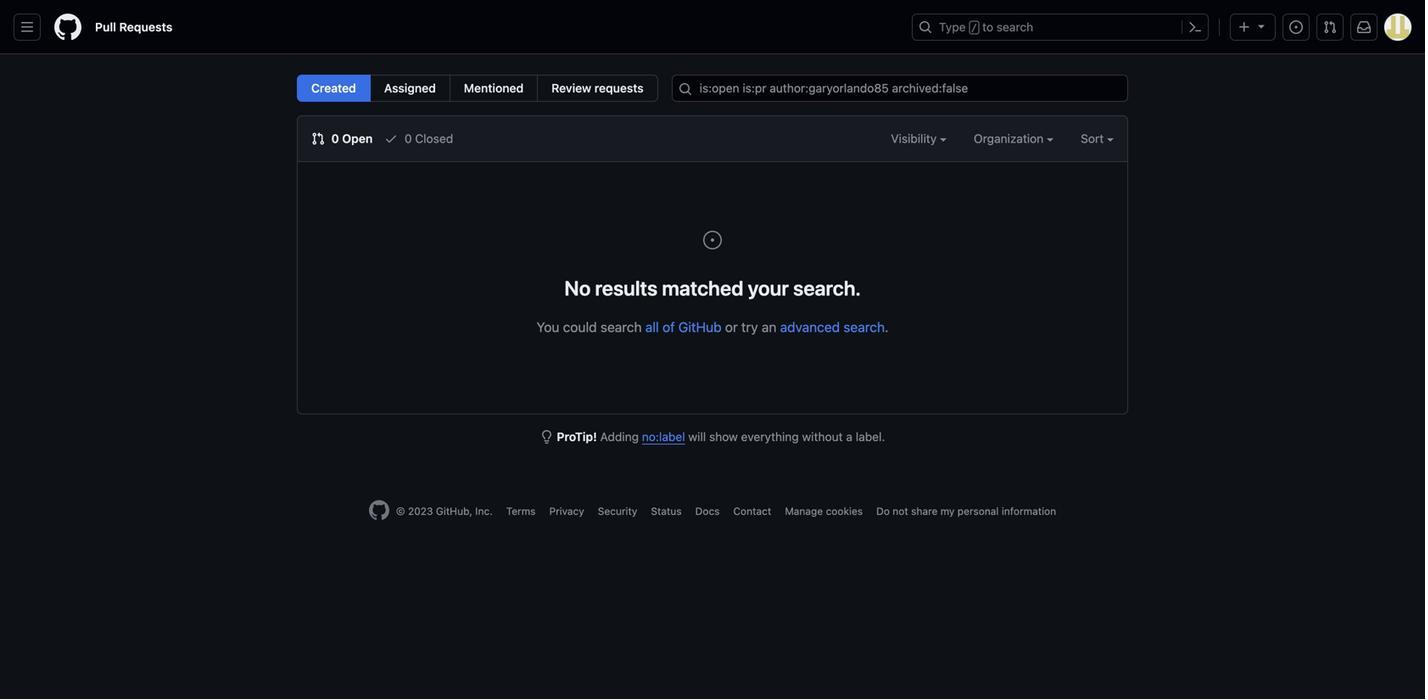 Task type: describe. For each thing, give the bounding box(es) containing it.
0 for open
[[331, 132, 339, 146]]

closed
[[415, 132, 453, 146]]

manage
[[785, 505, 823, 517]]

advanced search link
[[780, 319, 885, 335]]

review requests
[[552, 81, 644, 95]]

assigned link
[[370, 75, 451, 102]]

everything
[[741, 430, 799, 444]]

of
[[663, 319, 675, 335]]

issue opened image
[[1290, 20, 1304, 34]]

type
[[940, 20, 966, 34]]

security
[[598, 505, 638, 517]]

homepage image
[[369, 500, 389, 521]]

you
[[537, 319, 560, 335]]

contact link
[[734, 505, 772, 517]]

no:label link
[[642, 430, 685, 444]]

show
[[710, 430, 738, 444]]

docs link
[[696, 505, 720, 517]]

pull requests
[[95, 20, 173, 34]]

no:label
[[642, 430, 685, 444]]

results
[[595, 276, 658, 300]]

triangle down image
[[1255, 19, 1269, 33]]

status
[[651, 505, 682, 517]]

review
[[552, 81, 592, 95]]

manage cookies
[[785, 505, 863, 517]]

Issues search field
[[672, 75, 1129, 102]]

protip! adding no:label will show everything without a label.
[[557, 430, 886, 444]]

without
[[803, 430, 843, 444]]

will
[[689, 430, 706, 444]]

contact
[[734, 505, 772, 517]]

pull
[[95, 20, 116, 34]]

organization
[[974, 132, 1047, 146]]

adding
[[601, 430, 639, 444]]

organization button
[[974, 130, 1054, 148]]

do
[[877, 505, 890, 517]]

no results matched your search.
[[565, 276, 861, 300]]

review requests link
[[537, 75, 658, 102]]

pull requests element
[[297, 75, 658, 102]]

status link
[[651, 505, 682, 517]]

0 closed
[[402, 132, 453, 146]]

requests
[[595, 81, 644, 95]]

information
[[1002, 505, 1057, 517]]

issue opened image
[[703, 230, 723, 250]]

all
[[646, 319, 659, 335]]

share
[[912, 505, 938, 517]]

github,
[[436, 505, 473, 517]]

privacy
[[550, 505, 585, 517]]

you could search all of github or try an advanced search .
[[537, 319, 889, 335]]

.
[[885, 319, 889, 335]]

docs
[[696, 505, 720, 517]]

matched
[[662, 276, 744, 300]]

try
[[742, 319, 758, 335]]

terms link
[[506, 505, 536, 517]]

github
[[679, 319, 722, 335]]

protip!
[[557, 430, 597, 444]]

0 open
[[328, 132, 373, 146]]



Task type: locate. For each thing, give the bounding box(es) containing it.
check image
[[385, 132, 398, 146]]

0 horizontal spatial search
[[601, 319, 642, 335]]

not
[[893, 505, 909, 517]]

label.
[[856, 430, 886, 444]]

git pull request image right issue opened icon
[[1324, 20, 1338, 34]]

your
[[748, 276, 789, 300]]

search
[[997, 20, 1034, 34], [601, 319, 642, 335], [844, 319, 885, 335]]

inc.
[[476, 505, 493, 517]]

0 closed link
[[385, 130, 453, 148]]

0 left open
[[331, 132, 339, 146]]

cookies
[[826, 505, 863, 517]]

1 horizontal spatial 0
[[405, 132, 412, 146]]

advanced
[[780, 319, 840, 335]]

search left all
[[601, 319, 642, 335]]

a
[[847, 430, 853, 444]]

visibility button
[[891, 130, 947, 148]]

1 vertical spatial git pull request image
[[311, 132, 325, 146]]

terms
[[506, 505, 536, 517]]

0 vertical spatial git pull request image
[[1324, 20, 1338, 34]]

0 right check 'image'
[[405, 132, 412, 146]]

manage cookies button
[[785, 504, 863, 519]]

an
[[762, 319, 777, 335]]

sort button
[[1081, 130, 1114, 148]]

0 horizontal spatial git pull request image
[[311, 132, 325, 146]]

mentioned link
[[450, 75, 538, 102]]

1 horizontal spatial git pull request image
[[1324, 20, 1338, 34]]

plus image
[[1238, 20, 1252, 34]]

created
[[311, 81, 356, 95]]

type / to search
[[940, 20, 1034, 34]]

0 open link
[[311, 130, 373, 148]]

do not share my personal information button
[[877, 504, 1057, 519]]

©
[[396, 505, 405, 517]]

2023
[[408, 505, 433, 517]]

security link
[[598, 505, 638, 517]]

mentioned
[[464, 81, 524, 95]]

notifications image
[[1358, 20, 1372, 34]]

privacy link
[[550, 505, 585, 517]]

open
[[342, 132, 373, 146]]

© 2023 github, inc.
[[396, 505, 493, 517]]

git pull request image inside "0 open" link
[[311, 132, 325, 146]]

Search all issues text field
[[672, 75, 1129, 102]]

command palette image
[[1189, 20, 1203, 34]]

2 0 from the left
[[405, 132, 412, 146]]

2 horizontal spatial search
[[997, 20, 1034, 34]]

0
[[331, 132, 339, 146], [405, 132, 412, 146]]

visibility
[[891, 132, 940, 146]]

git pull request image left 0 open
[[311, 132, 325, 146]]

my
[[941, 505, 955, 517]]

or
[[726, 319, 738, 335]]

homepage image
[[54, 14, 81, 41]]

sort
[[1081, 132, 1104, 146]]

git pull request image
[[1324, 20, 1338, 34], [311, 132, 325, 146]]

search right to
[[997, 20, 1034, 34]]

search image
[[679, 82, 692, 96]]

created link
[[297, 75, 371, 102]]

personal
[[958, 505, 999, 517]]

0 for closed
[[405, 132, 412, 146]]

/
[[972, 22, 978, 34]]

to
[[983, 20, 994, 34]]

1 0 from the left
[[331, 132, 339, 146]]

all of github link
[[646, 319, 722, 335]]

1 horizontal spatial search
[[844, 319, 885, 335]]

could
[[563, 319, 597, 335]]

requests
[[119, 20, 173, 34]]

0 horizontal spatial 0
[[331, 132, 339, 146]]

assigned
[[384, 81, 436, 95]]

do not share my personal information
[[877, 505, 1057, 517]]

light bulb image
[[540, 430, 554, 444]]

search down search.
[[844, 319, 885, 335]]

search.
[[794, 276, 861, 300]]

no
[[565, 276, 591, 300]]



Task type: vqa. For each thing, say whether or not it's contained in the screenshot.
no results matched your search. on the top of the page
yes



